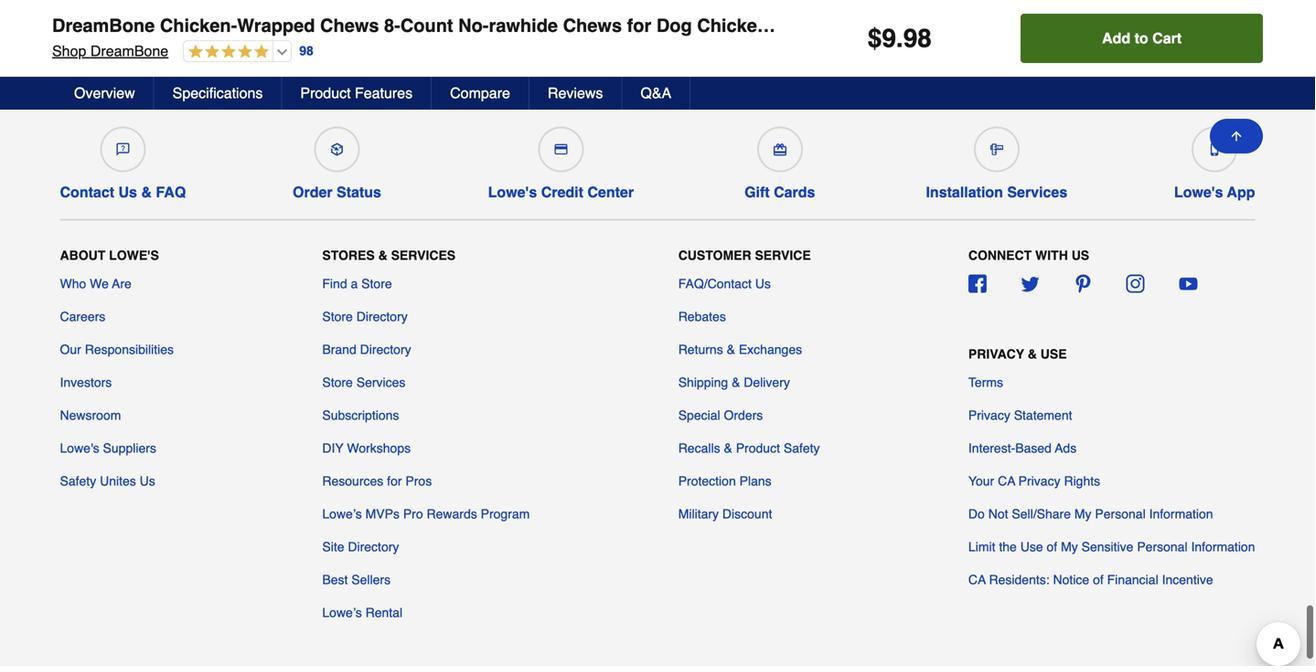 Task type: locate. For each thing, give the bounding box(es) containing it.
sell/share
[[1012, 507, 1071, 522]]

orders
[[724, 408, 763, 423]]

0 horizontal spatial ca
[[968, 573, 986, 588]]

use
[[1041, 347, 1067, 362], [1020, 540, 1043, 555]]

lowe's for lowe's credit center
[[488, 184, 537, 201]]

0 horizontal spatial product
[[300, 85, 351, 102]]

our responsibilities
[[60, 342, 174, 357]]

privacy for privacy & use
[[968, 347, 1024, 362]]

sign up form
[[628, 25, 1016, 74]]

your
[[968, 474, 994, 489]]

ca
[[998, 474, 1015, 489], [968, 573, 986, 588]]

sign
[[930, 41, 962, 58]]

2 vertical spatial directory
[[348, 540, 399, 555]]

compare button
[[432, 77, 529, 110]]

dog
[[657, 15, 692, 36]]

privacy inside your ca privacy rights "link"
[[1019, 474, 1061, 489]]

services
[[1007, 184, 1068, 201], [391, 248, 456, 263], [356, 375, 406, 390]]

of for financial
[[1093, 573, 1104, 588]]

ca residents: notice of financial incentive
[[968, 573, 1213, 588]]

best sellers link
[[322, 571, 391, 589]]

protection plans link
[[678, 472, 772, 491]]

shipping & delivery
[[678, 375, 790, 390]]

recalls
[[678, 441, 720, 456]]

dreambone
[[52, 15, 155, 36], [90, 43, 168, 59]]

0 vertical spatial for
[[627, 15, 651, 36]]

& for privacy & use
[[1028, 347, 1037, 362]]

compare
[[450, 85, 510, 102]]

lowe's rental
[[322, 606, 402, 620]]

& for stores & services
[[378, 248, 388, 263]]

contact
[[60, 184, 114, 201]]

0 horizontal spatial 98
[[299, 44, 313, 58]]

privacy up 'interest-'
[[968, 408, 1010, 423]]

directory for store directory
[[356, 309, 408, 324]]

terms
[[968, 375, 1003, 390]]

1 vertical spatial safety
[[60, 474, 96, 489]]

2 chews from the left
[[563, 15, 622, 36]]

1 horizontal spatial ca
[[998, 474, 1015, 489]]

store down brand
[[322, 375, 353, 390]]

use for the
[[1020, 540, 1043, 555]]

contact us & faq
[[60, 184, 186, 201]]

store up brand
[[322, 309, 353, 324]]

gift card image
[[774, 143, 786, 156]]

& right returns in the bottom of the page
[[727, 342, 735, 357]]

add to cart button
[[1021, 14, 1263, 63]]

1 vertical spatial directory
[[360, 342, 411, 357]]

shipping
[[678, 375, 728, 390]]

returns & exchanges link
[[678, 341, 802, 359]]

mobile image
[[1208, 143, 1221, 156]]

lowe's down best
[[322, 606, 362, 620]]

0 vertical spatial store
[[361, 277, 392, 291]]

0 horizontal spatial safety
[[60, 474, 96, 489]]

who
[[60, 277, 86, 291]]

1 vertical spatial privacy
[[968, 408, 1010, 423]]

0 vertical spatial services
[[1007, 184, 1068, 201]]

store right a
[[361, 277, 392, 291]]

shop
[[52, 43, 86, 59]]

lowe's credit center
[[488, 184, 634, 201]]

0 vertical spatial of
[[1047, 540, 1057, 555]]

personal up limit the use of my sensitive personal information at the right bottom
[[1095, 507, 1146, 522]]

reviews
[[548, 85, 603, 102]]

directory down store directory
[[360, 342, 411, 357]]

& up statement
[[1028, 347, 1037, 362]]

1 vertical spatial for
[[387, 474, 402, 489]]

chews
[[320, 15, 379, 36], [563, 15, 622, 36]]

subscriptions link
[[322, 406, 399, 425]]

who we are
[[60, 277, 132, 291]]

2 vertical spatial privacy
[[1019, 474, 1061, 489]]

dreambone up shop dreambone
[[52, 15, 155, 36]]

0 vertical spatial ca
[[998, 474, 1015, 489]]

product up "plans"
[[736, 441, 780, 456]]

privacy inside privacy statement link
[[968, 408, 1010, 423]]

for left dog
[[627, 15, 651, 36]]

protection plans
[[678, 474, 772, 489]]

product
[[300, 85, 351, 102], [736, 441, 780, 456]]

us for faq/contact
[[755, 277, 771, 291]]

specifications
[[173, 85, 263, 102]]

dreambone up "overview" button
[[90, 43, 168, 59]]

privacy up the terms link
[[968, 347, 1024, 362]]

specifications button
[[154, 77, 282, 110]]

chews left 8-
[[320, 15, 379, 36]]

faq/contact us link
[[678, 275, 771, 293]]

services up find a store
[[391, 248, 456, 263]]

1 vertical spatial information
[[1191, 540, 1255, 555]]

0 vertical spatial privacy
[[968, 347, 1024, 362]]

1 horizontal spatial chews
[[563, 15, 622, 36]]

0 horizontal spatial chews
[[320, 15, 379, 36]]

lowe's left credit
[[488, 184, 537, 201]]

ca right your
[[998, 474, 1015, 489]]

& left delivery
[[732, 375, 740, 390]]

2 horizontal spatial us
[[755, 277, 771, 291]]

special orders
[[678, 408, 763, 423]]

my
[[1075, 507, 1092, 522], [1061, 540, 1078, 555]]

2 vertical spatial store
[[322, 375, 353, 390]]

ca down limit
[[968, 573, 986, 588]]

limit the use of my sensitive personal information
[[968, 540, 1255, 555]]

& right recalls
[[724, 441, 732, 456]]

0 vertical spatial directory
[[356, 309, 408, 324]]

us right contact
[[118, 184, 137, 201]]

discount
[[722, 507, 772, 522]]

services up connect with us
[[1007, 184, 1068, 201]]

use up statement
[[1041, 347, 1067, 362]]

safety left the unites
[[60, 474, 96, 489]]

lowe's
[[322, 507, 362, 522], [322, 606, 362, 620]]

information
[[1149, 507, 1213, 522], [1191, 540, 1255, 555]]

1 lowe's from the top
[[322, 507, 362, 522]]

lowe's up site in the left of the page
[[322, 507, 362, 522]]

delivery
[[744, 375, 790, 390]]

use right the
[[1020, 540, 1043, 555]]

1 vertical spatial store
[[322, 309, 353, 324]]

1 vertical spatial us
[[755, 277, 771, 291]]

do
[[968, 507, 985, 522]]

1 vertical spatial use
[[1020, 540, 1043, 555]]

about
[[60, 248, 105, 263]]

1 vertical spatial lowe's
[[322, 606, 362, 620]]

2 lowe's from the top
[[322, 606, 362, 620]]

0 vertical spatial lowe's
[[322, 507, 362, 522]]

information inside the limit the use of my sensitive personal information link
[[1191, 540, 1255, 555]]

sign up
[[930, 41, 986, 58]]

deals,
[[299, 29, 364, 54]]

product inside "button"
[[300, 85, 351, 102]]

newsroom link
[[60, 406, 121, 425]]

interest-
[[968, 441, 1015, 456]]

exchanges
[[739, 342, 802, 357]]

q&a button
[[622, 77, 691, 110]]

0 vertical spatial safety
[[784, 441, 820, 456]]

lowe's
[[488, 184, 537, 201], [1174, 184, 1223, 201], [109, 248, 159, 263], [60, 441, 99, 456]]

product down deals,
[[300, 85, 351, 102]]

lowe's left the app
[[1174, 184, 1223, 201]]

my down 'rights'
[[1075, 507, 1092, 522]]

services down brand directory link
[[356, 375, 406, 390]]

0 horizontal spatial us
[[118, 184, 137, 201]]

center
[[588, 184, 634, 201]]

recalls & product safety link
[[678, 439, 820, 458]]

incentive
[[1162, 573, 1213, 588]]

directory up brand directory link
[[356, 309, 408, 324]]

count
[[400, 15, 453, 36]]

1 horizontal spatial 98
[[903, 24, 932, 53]]

customer care image
[[117, 143, 129, 156]]

1 horizontal spatial of
[[1093, 573, 1104, 588]]

0 vertical spatial product
[[300, 85, 351, 102]]

our
[[60, 342, 81, 357]]

chicken
[[697, 15, 768, 36]]

find
[[322, 277, 347, 291]]

0 horizontal spatial of
[[1047, 540, 1057, 555]]

limit
[[968, 540, 996, 555]]

privacy up sell/share
[[1019, 474, 1061, 489]]

brand
[[322, 342, 356, 357]]

1 vertical spatial ca
[[968, 573, 986, 588]]

directory for site directory
[[348, 540, 399, 555]]

chews right rawhide
[[563, 15, 622, 36]]

store for services
[[322, 375, 353, 390]]

directory up sellers
[[348, 540, 399, 555]]

2 vertical spatial us
[[140, 474, 155, 489]]

add to cart
[[1102, 30, 1182, 47]]

privacy & use
[[968, 347, 1067, 362]]

lowe's down newsroom link
[[60, 441, 99, 456]]

2 vertical spatial services
[[356, 375, 406, 390]]

personal up incentive
[[1137, 540, 1188, 555]]

subscriptions
[[322, 408, 399, 423]]

lowe's suppliers
[[60, 441, 156, 456]]

lowe's credit center link
[[488, 119, 634, 202]]

shop dreambone
[[52, 43, 168, 59]]

0 vertical spatial information
[[1149, 507, 1213, 522]]

0 vertical spatial my
[[1075, 507, 1092, 522]]

facebook image
[[968, 275, 987, 293]]

with
[[1035, 248, 1068, 263]]

safety unites us link
[[60, 472, 155, 491]]

information inside "do not sell/share my personal information" link
[[1149, 507, 1213, 522]]

my up notice
[[1061, 540, 1078, 555]]

safety down delivery
[[784, 441, 820, 456]]

1 horizontal spatial product
[[736, 441, 780, 456]]

1 vertical spatial of
[[1093, 573, 1104, 588]]

for left pros
[[387, 474, 402, 489]]

(8-
[[833, 15, 856, 36]]

us right the unites
[[140, 474, 155, 489]]

& right stores
[[378, 248, 388, 263]]

inspiration
[[370, 29, 482, 54]]

privacy
[[968, 347, 1024, 362], [968, 408, 1010, 423], [1019, 474, 1061, 489]]

0 vertical spatial use
[[1041, 347, 1067, 362]]

$ 9 . 98
[[868, 24, 932, 53]]

us down customer service
[[755, 277, 771, 291]]

98 right the 9 at the right of the page
[[903, 24, 932, 53]]

0 vertical spatial us
[[118, 184, 137, 201]]

of right notice
[[1093, 573, 1104, 588]]

98 down wrapped
[[299, 44, 313, 58]]

not
[[988, 507, 1008, 522]]

of down sell/share
[[1047, 540, 1057, 555]]

deals, inspiration and trends
[[299, 29, 606, 54]]

newsroom
[[60, 408, 121, 423]]



Task type: describe. For each thing, give the bounding box(es) containing it.
diy workshops link
[[322, 439, 411, 458]]

recalls & product safety
[[678, 441, 820, 456]]

credit
[[541, 184, 583, 201]]

1 chews from the left
[[320, 15, 379, 36]]

dreambone chicken-wrapped chews 8-count no-rawhide chews for dog chicken flavor (8-count)
[[52, 15, 915, 36]]

residents:
[[989, 573, 1050, 588]]

0 vertical spatial personal
[[1095, 507, 1146, 522]]

no-
[[458, 15, 489, 36]]

gift cards
[[745, 184, 815, 201]]

investors link
[[60, 373, 112, 392]]

store services
[[322, 375, 406, 390]]

store for directory
[[322, 309, 353, 324]]

customer service
[[678, 248, 811, 263]]

lowe's rental link
[[322, 604, 402, 622]]

program
[[481, 507, 530, 522]]

chicken-
[[160, 15, 237, 36]]

of for my
[[1047, 540, 1057, 555]]

resources for pros
[[322, 474, 432, 489]]

interest-based ads link
[[968, 439, 1077, 458]]

4.9 stars image
[[184, 44, 269, 61]]

status
[[337, 184, 381, 201]]

to
[[1135, 30, 1148, 47]]

find a store
[[322, 277, 392, 291]]

pickup image
[[331, 143, 343, 156]]

limit the use of my sensitive personal information link
[[968, 538, 1255, 556]]

best
[[322, 573, 348, 588]]

statement
[[1014, 408, 1072, 423]]

lowe's for lowe's rental
[[322, 606, 362, 620]]

faq/contact
[[678, 277, 752, 291]]

financial
[[1107, 573, 1159, 588]]

order status link
[[293, 119, 381, 202]]

directory for brand directory
[[360, 342, 411, 357]]

faq
[[156, 184, 186, 201]]

1 horizontal spatial safety
[[784, 441, 820, 456]]

arrow up image
[[1229, 129, 1244, 144]]

lowe's for lowe's suppliers
[[60, 441, 99, 456]]

connect
[[968, 248, 1032, 263]]

terms link
[[968, 373, 1003, 392]]

privacy statement link
[[968, 406, 1072, 425]]

& for shipping & delivery
[[732, 375, 740, 390]]

youtube image
[[1179, 275, 1198, 293]]

the
[[999, 540, 1017, 555]]

special orders link
[[678, 406, 763, 425]]

.
[[896, 24, 903, 53]]

brand directory link
[[322, 341, 411, 359]]

ads
[[1055, 441, 1077, 456]]

notice
[[1053, 573, 1089, 588]]

do not sell/share my personal information link
[[968, 505, 1213, 523]]

reviews button
[[529, 77, 622, 110]]

about lowe's
[[60, 248, 159, 263]]

product features
[[300, 85, 413, 102]]

cards
[[774, 184, 815, 201]]

investors
[[60, 375, 112, 390]]

twitter image
[[1021, 275, 1039, 293]]

military discount link
[[678, 505, 772, 523]]

gift cards link
[[741, 119, 819, 202]]

lowe's app
[[1174, 184, 1255, 201]]

& left faq
[[141, 184, 152, 201]]

lowe's for lowe's mvps pro rewards program
[[322, 507, 362, 522]]

site
[[322, 540, 344, 555]]

use for &
[[1041, 347, 1067, 362]]

store directory link
[[322, 308, 408, 326]]

& for recalls & product safety
[[724, 441, 732, 456]]

diy
[[322, 441, 344, 456]]

lowe's app link
[[1174, 119, 1255, 202]]

gift
[[745, 184, 770, 201]]

stores & services
[[322, 248, 456, 263]]

1 vertical spatial product
[[736, 441, 780, 456]]

credit card image
[[555, 143, 567, 156]]

1 vertical spatial services
[[391, 248, 456, 263]]

ca inside "link"
[[998, 474, 1015, 489]]

stores
[[322, 248, 375, 263]]

service
[[755, 248, 811, 263]]

order
[[293, 184, 333, 201]]

$
[[868, 24, 882, 53]]

suppliers
[[103, 441, 156, 456]]

& for returns & exchanges
[[727, 342, 735, 357]]

lowe's for lowe's app
[[1174, 184, 1223, 201]]

we
[[90, 277, 109, 291]]

1 horizontal spatial for
[[627, 15, 651, 36]]

services for installation services
[[1007, 184, 1068, 201]]

product features button
[[282, 77, 432, 110]]

rebates
[[678, 309, 726, 324]]

returns & exchanges
[[678, 342, 802, 357]]

plans
[[740, 474, 772, 489]]

cart
[[1153, 30, 1182, 47]]

your ca privacy rights link
[[968, 472, 1100, 491]]

1 vertical spatial my
[[1061, 540, 1078, 555]]

services for store services
[[356, 375, 406, 390]]

shipping & delivery link
[[678, 373, 790, 392]]

0 horizontal spatial for
[[387, 474, 402, 489]]

overview button
[[56, 77, 154, 110]]

overview
[[74, 85, 135, 102]]

sign up button
[[900, 25, 1016, 74]]

0 vertical spatial dreambone
[[52, 15, 155, 36]]

returns
[[678, 342, 723, 357]]

best sellers
[[322, 573, 391, 588]]

dimensions image
[[990, 143, 1003, 156]]

do not sell/share my personal information
[[968, 507, 1213, 522]]

us for contact
[[118, 184, 137, 201]]

site directory
[[322, 540, 399, 555]]

sensitive
[[1082, 540, 1134, 555]]

diy workshops
[[322, 441, 411, 456]]

instagram image
[[1127, 275, 1145, 293]]

pinterest image
[[1074, 275, 1092, 293]]

a
[[351, 277, 358, 291]]

1 vertical spatial personal
[[1137, 540, 1188, 555]]

military
[[678, 507, 719, 522]]

store inside 'link'
[[361, 277, 392, 291]]

lowe's up are
[[109, 248, 159, 263]]

contact us & faq link
[[60, 119, 186, 202]]

up
[[966, 41, 986, 58]]

1 horizontal spatial us
[[140, 474, 155, 489]]

9
[[882, 24, 896, 53]]

store directory
[[322, 309, 408, 324]]

1 vertical spatial dreambone
[[90, 43, 168, 59]]

lowe's suppliers link
[[60, 439, 156, 458]]

sellers
[[351, 573, 391, 588]]

privacy for privacy statement
[[968, 408, 1010, 423]]



Task type: vqa. For each thing, say whether or not it's contained in the screenshot.
Us to the middle
yes



